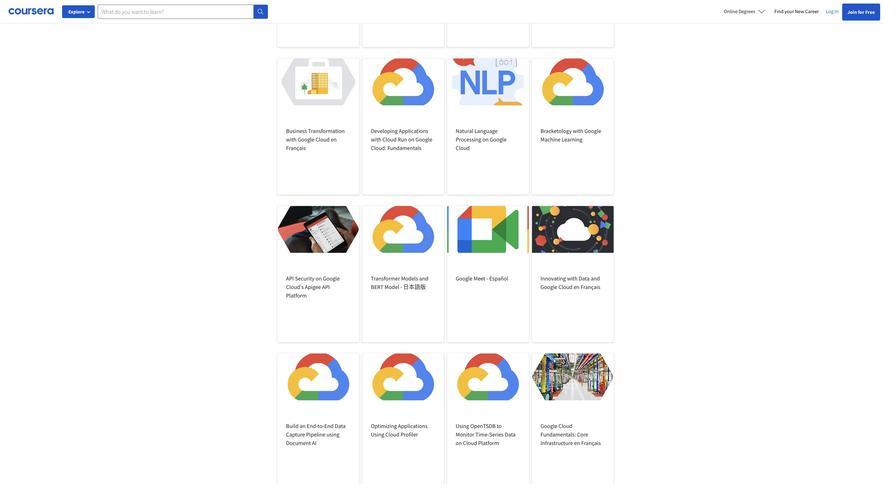 Task type: locate. For each thing, give the bounding box(es) containing it.
français
[[286, 145, 306, 152], [581, 284, 601, 291], [582, 440, 601, 447]]

cloud up "fundamentals:"
[[559, 423, 573, 430]]

google
[[585, 128, 602, 135], [298, 136, 315, 143], [416, 136, 433, 143], [490, 136, 507, 143], [323, 275, 340, 282], [456, 275, 473, 282], [541, 284, 558, 291], [541, 423, 558, 430]]

data inside innovating with data and google cloud en français
[[579, 275, 590, 282]]

profiler
[[401, 432, 418, 439]]

-
[[487, 275, 489, 282], [401, 284, 402, 291]]

document
[[286, 440, 311, 447]]

for
[[859, 9, 865, 15]]

cloud down optimizing
[[386, 432, 400, 439]]

using
[[456, 423, 470, 430], [371, 432, 385, 439]]

0 horizontal spatial platform
[[286, 292, 307, 299]]

cloud inside natural language processing on google cloud
[[456, 145, 470, 152]]

api security on google cloud's apigee api platform
[[286, 275, 340, 299]]

build an end-to-end data capture pipeline using document ai link
[[278, 354, 360, 485]]

google cloud fundamentals: core infrastructure en français link
[[533, 354, 614, 485]]

on inside using opentsdb to monitor time-series data on cloud platform
[[456, 440, 462, 447]]

0 horizontal spatial api
[[286, 275, 294, 282]]

developing applications with cloud run on google cloud: fundamentals link
[[363, 59, 444, 195]]

bracketology with google machine learning link
[[533, 59, 614, 195]]

data
[[579, 275, 590, 282], [335, 423, 346, 430], [505, 432, 516, 439]]

0 vertical spatial applications
[[399, 128, 429, 135]]

cloud's
[[286, 284, 304, 291]]

1 horizontal spatial -
[[487, 275, 489, 282]]

transformer
[[371, 275, 400, 282]]

developing applications with cloud run on google cloud: fundamentals
[[371, 128, 433, 152]]

with inside developing applications with cloud run on google cloud: fundamentals
[[371, 136, 382, 143]]

applications for run
[[399, 128, 429, 135]]

1 vertical spatial data
[[335, 423, 346, 430]]

apigee
[[305, 284, 321, 291]]

opentsdb
[[471, 423, 496, 430]]

cloud down monitor
[[463, 440, 478, 447]]

en
[[331, 136, 337, 143], [574, 284, 580, 291], [575, 440, 581, 447]]

0 vertical spatial using
[[456, 423, 470, 430]]

2 vertical spatial français
[[582, 440, 601, 447]]

1 vertical spatial api
[[322, 284, 330, 291]]

find your new career link
[[772, 7, 823, 16]]

and inside transformer models and bert model - 日本語版
[[420, 275, 429, 282]]

1 vertical spatial -
[[401, 284, 402, 291]]

applications inside optimizing applications using cloud profiler
[[398, 423, 428, 430]]

to
[[497, 423, 502, 430]]

log in link
[[823, 7, 843, 16]]

with down business
[[286, 136, 297, 143]]

0 horizontal spatial data
[[335, 423, 346, 430]]

2 and from the left
[[591, 275, 600, 282]]

using opentsdb to monitor time-series data on cloud platform link
[[448, 354, 529, 485]]

platform inside using opentsdb to monitor time-series data on cloud platform
[[479, 440, 499, 447]]

career
[[806, 8, 820, 15]]

- inside transformer models and bert model - 日本語版
[[401, 284, 402, 291]]

français inside the google cloud fundamentals: core infrastructure en français
[[582, 440, 601, 447]]

cloud inside optimizing applications using cloud profiler
[[386, 432, 400, 439]]

cloud down developing
[[383, 136, 397, 143]]

1 horizontal spatial platform
[[479, 440, 499, 447]]

1 vertical spatial français
[[581, 284, 601, 291]]

on inside developing applications with cloud run on google cloud: fundamentals
[[409, 136, 415, 143]]

- right meet
[[487, 275, 489, 282]]

platform down cloud's
[[286, 292, 307, 299]]

new
[[796, 8, 805, 15]]

español
[[490, 275, 509, 282]]

cloud inside the google cloud fundamentals: core infrastructure en français
[[559, 423, 573, 430]]

applications inside developing applications with cloud run on google cloud: fundamentals
[[399, 128, 429, 135]]

None search field
[[98, 4, 268, 19]]

0 vertical spatial -
[[487, 275, 489, 282]]

log in
[[827, 8, 839, 15]]

en inside the google cloud fundamentals: core infrastructure en français
[[575, 440, 581, 447]]

en inside innovating with data and google cloud en français
[[574, 284, 580, 291]]

applications
[[399, 128, 429, 135], [398, 423, 428, 430]]

data right series
[[505, 432, 516, 439]]

using inside optimizing applications using cloud profiler
[[371, 432, 385, 439]]

applications up run
[[399, 128, 429, 135]]

with up 'learning'
[[573, 128, 584, 135]]

using down optimizing
[[371, 432, 385, 439]]

with right innovating
[[568, 275, 578, 282]]

join for free
[[848, 9, 876, 15]]

en inside business transformation with google cloud en français
[[331, 136, 337, 143]]

ai
[[312, 440, 317, 447]]

platform inside 'api security on google cloud's apigee api platform'
[[286, 292, 307, 299]]

- right model at the left of page
[[401, 284, 402, 291]]

1 vertical spatial platform
[[479, 440, 499, 447]]

on right run
[[409, 136, 415, 143]]

google cloud fundamentals: core infrastructure en français
[[541, 423, 601, 447]]

natural language processing on google cloud
[[456, 128, 507, 152]]

pipeline
[[306, 432, 326, 439]]

with inside business transformation with google cloud en français
[[286, 136, 297, 143]]

0 vertical spatial français
[[286, 145, 306, 152]]

language
[[475, 128, 498, 135]]

developing
[[371, 128, 398, 135]]

cloud down transformation
[[316, 136, 330, 143]]

innovating with data and google cloud en français
[[541, 275, 601, 291]]

on down monitor
[[456, 440, 462, 447]]

and
[[420, 275, 429, 282], [591, 275, 600, 282]]

fundamentals:
[[541, 432, 577, 439]]

1 horizontal spatial using
[[456, 423, 470, 430]]

2 vertical spatial en
[[575, 440, 581, 447]]

cloud down innovating
[[559, 284, 573, 291]]

api right the apigee
[[322, 284, 330, 291]]

google inside business transformation with google cloud en français
[[298, 136, 315, 143]]

transformer models and bert model - 日本語版
[[371, 275, 429, 291]]

platform down time-
[[479, 440, 499, 447]]

on
[[409, 136, 415, 143], [483, 136, 489, 143], [316, 275, 322, 282], [456, 440, 462, 447]]

2 vertical spatial data
[[505, 432, 516, 439]]

1 horizontal spatial and
[[591, 275, 600, 282]]

0 vertical spatial platform
[[286, 292, 307, 299]]

in
[[835, 8, 839, 15]]

cloud
[[316, 136, 330, 143], [383, 136, 397, 143], [456, 145, 470, 152], [559, 284, 573, 291], [559, 423, 573, 430], [386, 432, 400, 439], [463, 440, 478, 447]]

google meet - español
[[456, 275, 509, 282]]

cloud down processing
[[456, 145, 470, 152]]

google inside 'api security on google cloud's apigee api platform'
[[323, 275, 340, 282]]

monitor
[[456, 432, 475, 439]]

api up cloud's
[[286, 275, 294, 282]]

français inside business transformation with google cloud en français
[[286, 145, 306, 152]]

data up the using
[[335, 423, 346, 430]]

find
[[775, 8, 784, 15]]

applications up profiler
[[398, 423, 428, 430]]

1 vertical spatial applications
[[398, 423, 428, 430]]

2 horizontal spatial data
[[579, 275, 590, 282]]

on up the apigee
[[316, 275, 322, 282]]

0 horizontal spatial using
[[371, 432, 385, 439]]

français inside innovating with data and google cloud en français
[[581, 284, 601, 291]]

0 horizontal spatial and
[[420, 275, 429, 282]]

1 vertical spatial using
[[371, 432, 385, 439]]

cloud inside developing applications with cloud run on google cloud: fundamentals
[[383, 136, 397, 143]]

join
[[848, 9, 858, 15]]

model
[[385, 284, 400, 291]]

0 horizontal spatial -
[[401, 284, 402, 291]]

api
[[286, 275, 294, 282], [322, 284, 330, 291]]

0 vertical spatial en
[[331, 136, 337, 143]]

What do you want to learn? text field
[[98, 4, 254, 19]]

1 and from the left
[[420, 275, 429, 282]]

using up monitor
[[456, 423, 470, 430]]

degrees
[[739, 8, 756, 15]]

on inside 'api security on google cloud's apigee api platform'
[[316, 275, 322, 282]]

data inside using opentsdb to monitor time-series data on cloud platform
[[505, 432, 516, 439]]

business transformation with google cloud en français link
[[278, 59, 360, 195]]

online
[[725, 8, 738, 15]]

find your new career
[[775, 8, 820, 15]]

google inside bracketology with google machine learning
[[585, 128, 602, 135]]

cloud:
[[371, 145, 387, 152]]

using inside using opentsdb to monitor time-series data on cloud platform
[[456, 423, 470, 430]]

with
[[573, 128, 584, 135], [286, 136, 297, 143], [371, 136, 382, 143], [568, 275, 578, 282]]

1 vertical spatial en
[[574, 284, 580, 291]]

core
[[578, 432, 589, 439]]

1 horizontal spatial data
[[505, 432, 516, 439]]

platform
[[286, 292, 307, 299], [479, 440, 499, 447]]

processing
[[456, 136, 482, 143]]

an
[[300, 423, 306, 430]]

end-
[[307, 423, 318, 430]]

security
[[295, 275, 315, 282]]

on down language
[[483, 136, 489, 143]]

end
[[325, 423, 334, 430]]

to-
[[318, 423, 325, 430]]

with up cloud:
[[371, 136, 382, 143]]

cloud inside using opentsdb to monitor time-series data on cloud platform
[[463, 440, 478, 447]]

en for cloud
[[575, 440, 581, 447]]

0 vertical spatial data
[[579, 275, 590, 282]]

data right innovating
[[579, 275, 590, 282]]



Task type: vqa. For each thing, say whether or not it's contained in the screenshot.
Have
no



Task type: describe. For each thing, give the bounding box(es) containing it.
your
[[785, 8, 795, 15]]

machine
[[541, 136, 561, 143]]

en for transformation
[[331, 136, 337, 143]]

bracketology with google machine learning
[[541, 128, 602, 143]]

business
[[286, 128, 307, 135]]

with inside bracketology with google machine learning
[[573, 128, 584, 135]]

natural
[[456, 128, 474, 135]]

français for google cloud fundamentals: core infrastructure en français
[[582, 440, 601, 447]]

explore
[[68, 9, 85, 15]]

google meet - español link
[[448, 206, 529, 343]]

optimizing applications using cloud profiler
[[371, 423, 428, 439]]

meet
[[474, 275, 486, 282]]

on inside natural language processing on google cloud
[[483, 136, 489, 143]]

google inside innovating with data and google cloud en français
[[541, 284, 558, 291]]

cloud inside innovating with data and google cloud en français
[[559, 284, 573, 291]]

fundamentals
[[388, 145, 422, 152]]

series
[[490, 432, 504, 439]]

coursera image
[[9, 6, 54, 17]]

api security on google cloud's apigee api platform link
[[278, 206, 360, 343]]

transformation
[[308, 128, 345, 135]]

google inside developing applications with cloud run on google cloud: fundamentals
[[416, 136, 433, 143]]

with inside innovating with data and google cloud en français
[[568, 275, 578, 282]]

infrastructure
[[541, 440, 574, 447]]

free
[[866, 9, 876, 15]]

1 horizontal spatial api
[[322, 284, 330, 291]]

explore button
[[62, 5, 95, 18]]

innovating
[[541, 275, 566, 282]]

google inside the google cloud fundamentals: core infrastructure en français
[[541, 423, 558, 430]]

learning
[[562, 136, 583, 143]]

business transformation with google cloud en français
[[286, 128, 345, 152]]

using opentsdb to monitor time-series data on cloud platform
[[456, 423, 516, 447]]

build
[[286, 423, 299, 430]]

capture
[[286, 432, 305, 439]]

google inside natural language processing on google cloud
[[490, 136, 507, 143]]

innovating with data and google cloud en français link
[[533, 206, 614, 343]]

applications for profiler
[[398, 423, 428, 430]]

join for free link
[[843, 4, 881, 21]]

bert
[[371, 284, 384, 291]]

natural language processing on google cloud link
[[448, 59, 529, 195]]

online degrees button
[[719, 4, 772, 19]]

data inside the build an end-to-end data capture pipeline using document ai
[[335, 423, 346, 430]]

time-
[[476, 432, 490, 439]]

build an end-to-end data capture pipeline using document ai
[[286, 423, 346, 447]]

online degrees
[[725, 8, 756, 15]]

transformer models and bert model - 日本語版 link
[[363, 206, 444, 343]]

cloud inside business transformation with google cloud en français
[[316, 136, 330, 143]]

français for business transformation with google cloud en français
[[286, 145, 306, 152]]

日本語版
[[404, 284, 426, 291]]

bracketology
[[541, 128, 572, 135]]

log
[[827, 8, 834, 15]]

and inside innovating with data and google cloud en français
[[591, 275, 600, 282]]

optimizing
[[371, 423, 397, 430]]

using
[[327, 432, 340, 439]]

run
[[398, 136, 407, 143]]

optimizing applications using cloud profiler link
[[363, 354, 444, 485]]

0 vertical spatial api
[[286, 275, 294, 282]]

models
[[402, 275, 419, 282]]



